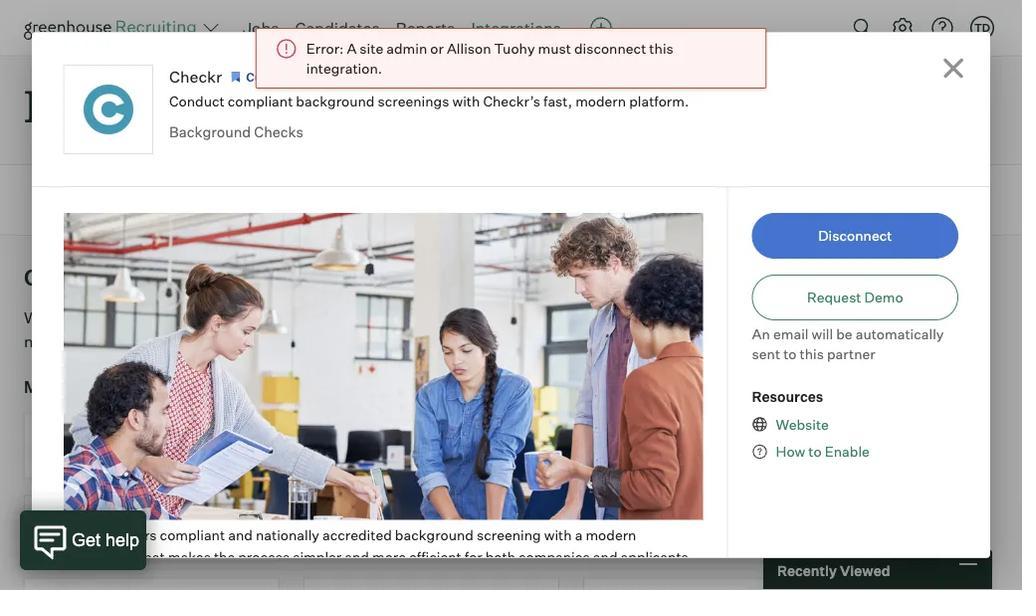 Task type: describe. For each thing, give the bounding box(es) containing it.
checkr banner image image
[[64, 213, 704, 520]]

this inside the error: a site admin or allison tuohy must disconnect this integration.
[[650, 40, 674, 57]]

customer-preferred
[[246, 69, 364, 84]]

request demo button
[[752, 275, 959, 321]]

how
[[776, 443, 806, 461]]

checkr:
[[64, 527, 117, 544]]

just
[[366, 332, 394, 352]]

be
[[837, 326, 853, 343]]

2 our from the left
[[803, 308, 827, 328]]

rippling hris
[[87, 511, 144, 546]]

a
[[347, 40, 357, 57]]

td
[[975, 21, 991, 34]]

faster
[[94, 571, 132, 589]]

to inside how to enable 'link'
[[809, 443, 822, 461]]

applicants.
[[621, 549, 693, 566]]

website link
[[768, 415, 829, 434]]

an email will be automatically sent to this partner
[[752, 326, 944, 362]]

the inside welcome to the greenhouse partnerships page where you can explore our 450+ integration partners and our network of service partners. new partners are just a click away.
[[115, 308, 139, 328]]

overview link
[[50, 191, 117, 210]]

enable
[[825, 443, 870, 461]]

and inside welcome to the greenhouse partnerships page where you can explore our 450+ integration partners and our network of service partners. new partners are just a click away.
[[771, 308, 799, 328]]

accurate
[[335, 571, 392, 589]]

td button
[[971, 16, 995, 40]]

manage
[[24, 377, 86, 397]]

integration
[[619, 308, 700, 328]]

hris
[[87, 531, 115, 546]]

in-
[[248, 571, 266, 589]]

hire
[[64, 571, 91, 589]]

gem
[[87, 428, 118, 445]]

zoom
[[366, 511, 406, 528]]

to inside offers compliant and nationally accredited background screening with a modern experience that makes the process simpler and more efficient for both companies and applicants. hire faster and smarter with in-depth and accurate reports customized and scaled to yo
[[598, 571, 611, 589]]

to inside welcome to the greenhouse partnerships page where you can explore our 450+ integration partners and our network of service partners. new partners are just a click away.
[[96, 308, 112, 328]]

how to enable
[[776, 443, 870, 461]]

checks inside checkr background checks
[[437, 448, 478, 463]]

reports
[[395, 571, 443, 589]]

1 vertical spatial integrations link
[[157, 191, 241, 210]]

new
[[235, 332, 268, 352]]

recruitment
[[87, 448, 156, 463]]

makes
[[168, 549, 211, 566]]

integrations and partners
[[24, 76, 548, 134]]

1 vertical spatial overview
[[24, 264, 124, 291]]

partner
[[827, 345, 876, 362]]

video
[[366, 531, 399, 546]]

page
[[336, 308, 373, 328]]

1 horizontal spatial with
[[453, 93, 480, 110]]

customized
[[446, 571, 522, 589]]

error:
[[306, 40, 344, 57]]

simpler
[[293, 549, 342, 566]]

hireflow
[[646, 428, 703, 445]]

offers
[[120, 527, 157, 544]]

service partners link
[[301, 191, 416, 210]]

scaled
[[553, 571, 595, 589]]

error: a site admin or allison tuohy must disconnect this integration.
[[306, 40, 674, 77]]

1 horizontal spatial integrations link
[[471, 18, 562, 38]]

that
[[139, 549, 165, 566]]

viewed
[[840, 562, 891, 579]]

jobs
[[243, 18, 279, 38]]

you
[[425, 308, 452, 328]]

resources
[[752, 388, 824, 406]]

tuohy
[[494, 40, 535, 57]]

platform.
[[629, 93, 689, 110]]

a inside offers compliant and nationally accredited background screening with a modern experience that makes the process simpler and more efficient for both companies and applicants. hire faster and smarter with in-depth and accurate reports customized and scaled to yo
[[575, 527, 583, 544]]

linkedin integrations
[[646, 511, 791, 528]]

will
[[812, 326, 834, 343]]

background inside checkr background checks
[[366, 448, 435, 463]]

compliant for offers
[[160, 527, 225, 544]]

welcome to the greenhouse partnerships page where you can explore our 450+ integration partners and our network of service partners. new partners are just a click away.
[[24, 308, 827, 352]]

an
[[752, 326, 771, 343]]

background checks
[[169, 123, 304, 141]]

conduct compliant background screenings with checkr's fast, modern platform.
[[169, 93, 689, 110]]

must
[[538, 40, 571, 57]]

explore
[[486, 308, 542, 328]]

efficient
[[409, 549, 462, 566]]

0 vertical spatial checks
[[254, 123, 304, 141]]

integrations for right integrations link
[[471, 18, 562, 38]]

website
[[776, 416, 829, 433]]

more
[[372, 549, 406, 566]]

service
[[106, 332, 160, 352]]

1 our from the left
[[545, 308, 570, 328]]

automatically
[[856, 326, 944, 343]]

to inside an email will be automatically sent to this partner
[[784, 345, 797, 362]]

how to enable link
[[768, 442, 870, 462]]



Task type: vqa. For each thing, say whether or not it's contained in the screenshot.


Task type: locate. For each thing, give the bounding box(es) containing it.
partners up the sent
[[704, 308, 768, 328]]

our
[[545, 308, 570, 328], [803, 308, 827, 328]]

0 vertical spatial this
[[650, 40, 674, 57]]

integrations down background checks "link"
[[157, 192, 241, 209]]

of
[[88, 332, 102, 352]]

0 vertical spatial partners
[[704, 308, 768, 328]]

linkedin integrations link
[[584, 496, 863, 578]]

partnerships
[[237, 308, 332, 328]]

a up companies
[[575, 527, 583, 544]]

with left "checkr's" on the top of page
[[453, 93, 480, 110]]

1 horizontal spatial a
[[575, 527, 583, 544]]

checkr for checkr
[[169, 67, 222, 87]]

checkr
[[169, 67, 222, 87], [366, 428, 415, 445]]

0 horizontal spatial background
[[296, 93, 375, 110]]

0 horizontal spatial a
[[397, 332, 406, 352]]

companies
[[519, 549, 590, 566]]

offers compliant and nationally accredited background screening with a modern experience that makes the process simpler and more efficient for both companies and applicants. hire faster and smarter with in-depth and accurate reports customized and scaled to yo
[[64, 527, 693, 590]]

checks down customer- at top left
[[254, 123, 304, 141]]

0 horizontal spatial the
[[115, 308, 139, 328]]

integrations link
[[471, 18, 562, 38], [157, 191, 241, 210]]

to
[[96, 308, 112, 328], [784, 345, 797, 362], [809, 443, 822, 461], [598, 571, 611, 589]]

compliant down customer- at top left
[[228, 93, 293, 110]]

for
[[465, 549, 483, 566]]

1 horizontal spatial partners
[[704, 308, 768, 328]]

to down email
[[784, 345, 797, 362]]

1 vertical spatial modern
[[586, 527, 637, 544]]

fast,
[[544, 93, 573, 110]]

service partners
[[301, 192, 416, 209]]

our down request
[[803, 308, 827, 328]]

accredited
[[323, 527, 392, 544]]

0 vertical spatial the
[[115, 308, 139, 328]]

integrations down service
[[89, 377, 184, 397]]

this down will
[[800, 345, 824, 362]]

site
[[360, 40, 384, 57]]

background inside offers compliant and nationally accredited background screening with a modern experience that makes the process simpler and more efficient for both companies and applicants. hire faster and smarter with in-depth and accurate reports customized and scaled to yo
[[395, 527, 474, 544]]

overview
[[50, 192, 117, 209], [24, 264, 124, 291]]

greenhouse
[[143, 308, 233, 328]]

1 horizontal spatial the
[[214, 549, 235, 566]]

0 vertical spatial background
[[296, 93, 375, 110]]

checkr's
[[483, 93, 541, 110]]

background checks link
[[169, 123, 304, 141]]

checkr background checks
[[366, 428, 478, 463]]

with up companies
[[544, 527, 572, 544]]

smarter
[[162, 571, 214, 589]]

sent
[[752, 345, 781, 362]]

1 vertical spatial this
[[800, 345, 824, 362]]

service
[[301, 192, 353, 209]]

partners
[[704, 308, 768, 328], [272, 332, 335, 352]]

disconnect
[[819, 227, 893, 244]]

0 horizontal spatial checks
[[254, 123, 304, 141]]

rippling
[[87, 511, 144, 528]]

or
[[430, 40, 444, 57]]

partners down partnerships
[[272, 332, 335, 352]]

partners inside the service partners link
[[357, 192, 416, 209]]

1 horizontal spatial background
[[395, 527, 474, 544]]

1 vertical spatial compliant
[[160, 527, 225, 544]]

email
[[774, 326, 809, 343]]

request demo
[[808, 289, 904, 306]]

modern
[[576, 93, 626, 110], [586, 527, 637, 544]]

1 vertical spatial a
[[575, 527, 583, 544]]

the
[[115, 308, 139, 328], [214, 549, 235, 566]]

and
[[285, 76, 361, 134], [771, 308, 799, 328], [228, 527, 253, 544], [345, 549, 369, 566], [593, 549, 618, 566], [135, 571, 159, 589], [307, 571, 332, 589], [525, 571, 549, 589]]

integrations for the bottom integrations link
[[157, 192, 241, 209]]

depth
[[266, 571, 304, 589]]

partners.
[[163, 332, 232, 352]]

checkr for checkr background checks
[[366, 428, 415, 445]]

0 horizontal spatial our
[[545, 308, 570, 328]]

preferred
[[309, 69, 364, 84]]

0 horizontal spatial checkr
[[169, 67, 222, 87]]

1 vertical spatial background
[[366, 448, 435, 463]]

background down conduct
[[169, 123, 251, 141]]

to right scaled
[[598, 571, 611, 589]]

background up zoom
[[366, 448, 435, 463]]

click
[[409, 332, 444, 352]]

request
[[808, 289, 862, 306]]

compliant inside offers compliant and nationally accredited background screening with a modern experience that makes the process simpler and more efficient for both companies and applicants. hire faster and smarter with in-depth and accurate reports customized and scaled to yo
[[160, 527, 225, 544]]

jobs link
[[243, 18, 279, 38]]

0 vertical spatial partners
[[372, 76, 548, 134]]

recently viewed
[[778, 562, 891, 579]]

compliant for conduct
[[228, 93, 293, 110]]

integrations
[[471, 18, 562, 38], [24, 76, 275, 134], [157, 192, 241, 209], [89, 377, 184, 397]]

allison
[[447, 40, 491, 57]]

sourcing
[[646, 448, 697, 463]]

0 horizontal spatial background
[[169, 123, 251, 141]]

background down preferred
[[296, 93, 375, 110]]

reports link
[[396, 18, 455, 38]]

0 vertical spatial with
[[453, 93, 480, 110]]

1 horizontal spatial our
[[803, 308, 827, 328]]

partners right service on the left top
[[357, 192, 416, 209]]

0 horizontal spatial integrations link
[[157, 191, 241, 210]]

away.
[[447, 332, 490, 352]]

td button
[[967, 12, 999, 44]]

the up service
[[115, 308, 139, 328]]

experience
[[64, 549, 136, 566]]

compliant
[[228, 93, 293, 110], [160, 527, 225, 544]]

1 vertical spatial checks
[[437, 448, 478, 463]]

0 vertical spatial overview
[[50, 192, 117, 209]]

our left 450+
[[545, 308, 570, 328]]

both
[[486, 549, 516, 566]]

this
[[650, 40, 674, 57], [800, 345, 824, 362]]

1 horizontal spatial compliant
[[228, 93, 293, 110]]

1 vertical spatial partners
[[272, 332, 335, 352]]

None text field
[[575, 184, 973, 217]]

customer-
[[246, 69, 309, 84]]

nationally
[[256, 527, 320, 544]]

linkedin
[[646, 511, 705, 528]]

1 vertical spatial the
[[214, 549, 235, 566]]

interviewing
[[402, 531, 471, 546]]

background
[[296, 93, 375, 110], [395, 527, 474, 544]]

450+
[[574, 308, 615, 328]]

to right "how"
[[809, 443, 822, 461]]

integrations up tuohy
[[471, 18, 562, 38]]

the right the 'makes'
[[214, 549, 235, 566]]

with left in-
[[217, 571, 245, 589]]

0 vertical spatial a
[[397, 332, 406, 352]]

0 vertical spatial compliant
[[228, 93, 293, 110]]

0 horizontal spatial partners
[[272, 332, 335, 352]]

configure image
[[891, 16, 915, 40]]

this right disconnect
[[650, 40, 674, 57]]

0 horizontal spatial compliant
[[160, 527, 225, 544]]

integrations down greenhouse recruiting image at the left top of the page
[[24, 76, 275, 134]]

conduct
[[169, 93, 225, 110]]

disconnect
[[574, 40, 647, 57]]

0 horizontal spatial with
[[217, 571, 245, 589]]

reports
[[396, 18, 455, 38]]

recently
[[778, 562, 837, 579]]

1 horizontal spatial checks
[[437, 448, 478, 463]]

0 vertical spatial checkr
[[169, 67, 222, 87]]

the inside offers compliant and nationally accredited background screening with a modern experience that makes the process simpler and more efficient for both companies and applicants. hire faster and smarter with in-depth and accurate reports customized and scaled to yo
[[214, 549, 235, 566]]

a inside welcome to the greenhouse partnerships page where you can explore our 450+ integration partners and our network of service partners. new partners are just a click away.
[[397, 332, 406, 352]]

checkr up zoom
[[366, 428, 415, 445]]

modern up applicants.
[[586, 527, 637, 544]]

this inside an email will be automatically sent to this partner
[[800, 345, 824, 362]]

candidates
[[295, 18, 380, 38]]

search image
[[851, 16, 875, 40]]

2 vertical spatial with
[[217, 571, 245, 589]]

process
[[238, 549, 290, 566]]

screening
[[477, 527, 541, 544]]

candidates link
[[295, 18, 380, 38]]

integrations for integrations and partners
[[24, 76, 275, 134]]

1 vertical spatial with
[[544, 527, 572, 544]]

background up efficient
[[395, 527, 474, 544]]

a
[[397, 332, 406, 352], [575, 527, 583, 544]]

zoom video interviewing
[[366, 511, 471, 546]]

1 vertical spatial checkr
[[366, 428, 415, 445]]

integration.
[[306, 59, 382, 77]]

integrations link up tuohy
[[471, 18, 562, 38]]

marketing
[[159, 448, 216, 463]]

1 horizontal spatial checkr
[[366, 428, 415, 445]]

greenhouse recruiting image
[[24, 16, 203, 40]]

a right just
[[397, 332, 406, 352]]

0 vertical spatial modern
[[576, 93, 626, 110]]

1 vertical spatial partners
[[357, 192, 416, 209]]

0 horizontal spatial this
[[650, 40, 674, 57]]

to up of
[[96, 308, 112, 328]]

1 horizontal spatial background
[[366, 448, 435, 463]]

0 vertical spatial integrations link
[[471, 18, 562, 38]]

modern right fast,
[[576, 93, 626, 110]]

checkr up conduct
[[169, 67, 222, 87]]

checks up the zoom video interviewing
[[437, 448, 478, 463]]

modern inside offers compliant and nationally accredited background screening with a modern experience that makes the process simpler and more efficient for both companies and applicants. hire faster and smarter with in-depth and accurate reports customized and scaled to yo
[[586, 527, 637, 544]]

1 horizontal spatial this
[[800, 345, 824, 362]]

integrations link down background checks "link"
[[157, 191, 241, 210]]

0 vertical spatial background
[[169, 123, 251, 141]]

manage integrations
[[24, 377, 184, 397]]

compliant up the 'makes'
[[160, 527, 225, 544]]

checks
[[254, 123, 304, 141], [437, 448, 478, 463]]

1 vertical spatial background
[[395, 527, 474, 544]]

partners down allison
[[372, 76, 548, 134]]

checkr inside checkr background checks
[[366, 428, 415, 445]]

2 horizontal spatial with
[[544, 527, 572, 544]]

integrations
[[708, 511, 791, 528]]

are
[[339, 332, 363, 352]]



